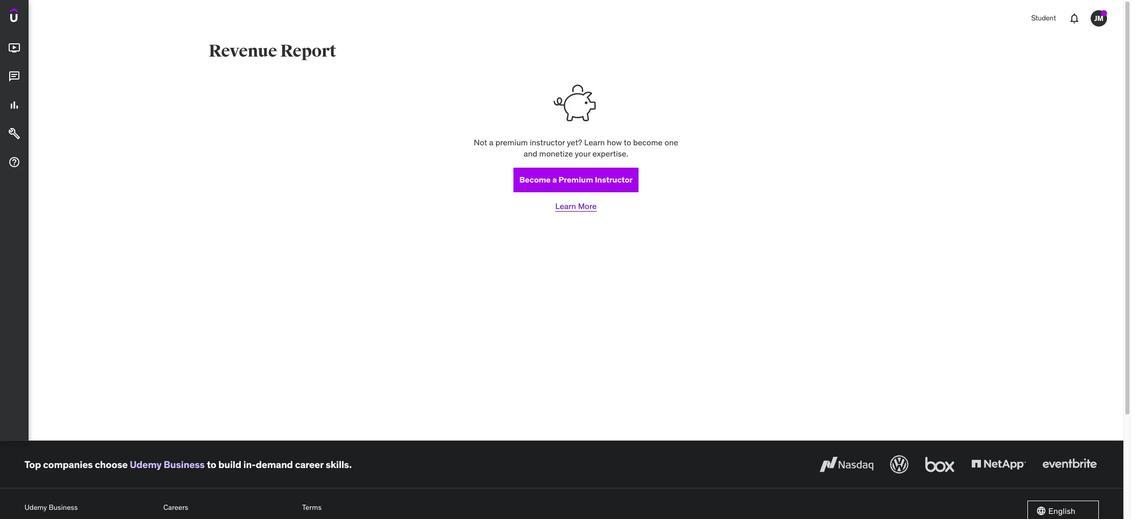 Task type: locate. For each thing, give the bounding box(es) containing it.
one
[[665, 137, 679, 148]]

0 horizontal spatial to
[[207, 459, 216, 471]]

medium image
[[8, 71, 20, 83], [8, 99, 20, 111], [8, 128, 20, 140], [8, 156, 20, 169]]

1 vertical spatial to
[[207, 459, 216, 471]]

a right not
[[489, 137, 494, 148]]

1 vertical spatial learn
[[556, 201, 576, 211]]

expertise.
[[593, 149, 629, 159]]

careers link
[[163, 502, 294, 516]]

udemy business link down choose
[[25, 502, 155, 516]]

2 medium image from the top
[[8, 99, 20, 111]]

monetize
[[540, 149, 573, 159]]

to right how
[[624, 137, 632, 148]]

udemy business link
[[130, 459, 205, 471], [25, 502, 155, 516]]

business up careers
[[164, 459, 205, 471]]

medium image
[[8, 42, 20, 54]]

learn left more
[[556, 201, 576, 211]]

nasdaq image
[[818, 454, 876, 477]]

udemy right choose
[[130, 459, 162, 471]]

1 medium image from the top
[[8, 71, 20, 83]]

0 vertical spatial udemy business link
[[130, 459, 205, 471]]

1 vertical spatial a
[[553, 175, 557, 185]]

0 vertical spatial business
[[164, 459, 205, 471]]

not a premium instructor yet? learn how to become one and monetize your expertise.
[[474, 137, 679, 159]]

a for premium
[[489, 137, 494, 148]]

your
[[575, 149, 591, 159]]

and
[[524, 149, 538, 159]]

a
[[489, 137, 494, 148], [553, 175, 557, 185]]

1 vertical spatial business
[[49, 504, 78, 513]]

0 horizontal spatial udemy
[[25, 504, 47, 513]]

to
[[624, 137, 632, 148], [207, 459, 216, 471]]

top
[[25, 459, 41, 471]]

a inside not a premium instructor yet? learn how to become one and monetize your expertise.
[[489, 137, 494, 148]]

0 horizontal spatial a
[[489, 137, 494, 148]]

english
[[1049, 507, 1076, 517]]

terms link
[[302, 502, 433, 516]]

udemy business
[[25, 504, 78, 513]]

1 horizontal spatial udemy
[[130, 459, 162, 471]]

to left build
[[207, 459, 216, 471]]

build
[[218, 459, 242, 471]]

a right become
[[553, 175, 557, 185]]

learn up your at the top right
[[585, 137, 605, 148]]

udemy
[[130, 459, 162, 471], [25, 504, 47, 513]]

1 horizontal spatial business
[[164, 459, 205, 471]]

box image
[[923, 454, 958, 477]]

1 horizontal spatial a
[[553, 175, 557, 185]]

yet?
[[567, 137, 583, 148]]

student link
[[1026, 6, 1063, 31]]

more
[[578, 201, 597, 211]]

volkswagen image
[[889, 454, 911, 477]]

udemy business link up careers
[[130, 459, 205, 471]]

jm
[[1095, 14, 1104, 23]]

0 vertical spatial to
[[624, 137, 632, 148]]

how
[[607, 137, 622, 148]]

0 vertical spatial learn
[[585, 137, 605, 148]]

1 horizontal spatial learn
[[585, 137, 605, 148]]

1 horizontal spatial to
[[624, 137, 632, 148]]

learn
[[585, 137, 605, 148], [556, 201, 576, 211]]

udemy down top
[[25, 504, 47, 513]]

choose
[[95, 459, 128, 471]]

careers
[[163, 504, 188, 513]]

business down companies
[[49, 504, 78, 513]]

notifications image
[[1069, 12, 1081, 25]]

business
[[164, 459, 205, 471], [49, 504, 78, 513]]

skills.
[[326, 459, 352, 471]]

0 vertical spatial a
[[489, 137, 494, 148]]

instructor
[[595, 175, 633, 185]]

learn more link
[[556, 201, 597, 211]]

3 medium image from the top
[[8, 128, 20, 140]]

revenue
[[209, 40, 277, 62]]

1 vertical spatial udemy
[[25, 504, 47, 513]]



Task type: vqa. For each thing, say whether or not it's contained in the screenshot.
Not
yes



Task type: describe. For each thing, give the bounding box(es) containing it.
learn more
[[556, 201, 597, 211]]

netapp image
[[970, 454, 1029, 477]]

not
[[474, 137, 487, 148]]

jm link
[[1087, 6, 1112, 31]]

learn inside not a premium instructor yet? learn how to become one and monetize your expertise.
[[585, 137, 605, 148]]

0 horizontal spatial learn
[[556, 201, 576, 211]]

career
[[295, 459, 324, 471]]

eventbrite image
[[1041, 454, 1100, 477]]

1 vertical spatial udemy business link
[[25, 502, 155, 516]]

student
[[1032, 13, 1057, 23]]

become
[[634, 137, 663, 148]]

0 horizontal spatial business
[[49, 504, 78, 513]]

become
[[520, 175, 551, 185]]

instructor
[[530, 137, 565, 148]]

revenue report
[[209, 40, 336, 62]]

udemy image
[[10, 8, 57, 26]]

demand
[[256, 459, 293, 471]]

0 vertical spatial udemy
[[130, 459, 162, 471]]

report
[[280, 40, 336, 62]]

a for premium
[[553, 175, 557, 185]]

english button
[[1028, 502, 1100, 520]]

premium
[[496, 137, 528, 148]]

small image
[[1037, 507, 1047, 517]]

premium
[[559, 175, 594, 185]]

top companies choose udemy business to build in-demand career skills.
[[25, 459, 352, 471]]

4 medium image from the top
[[8, 156, 20, 169]]

terms
[[302, 504, 322, 513]]

to inside not a premium instructor yet? learn how to become one and monetize your expertise.
[[624, 137, 632, 148]]

companies
[[43, 459, 93, 471]]

you have alerts image
[[1102, 10, 1108, 16]]

in-
[[244, 459, 256, 471]]

become a premium instructor
[[520, 175, 633, 185]]

become a premium instructor link
[[514, 168, 639, 192]]



